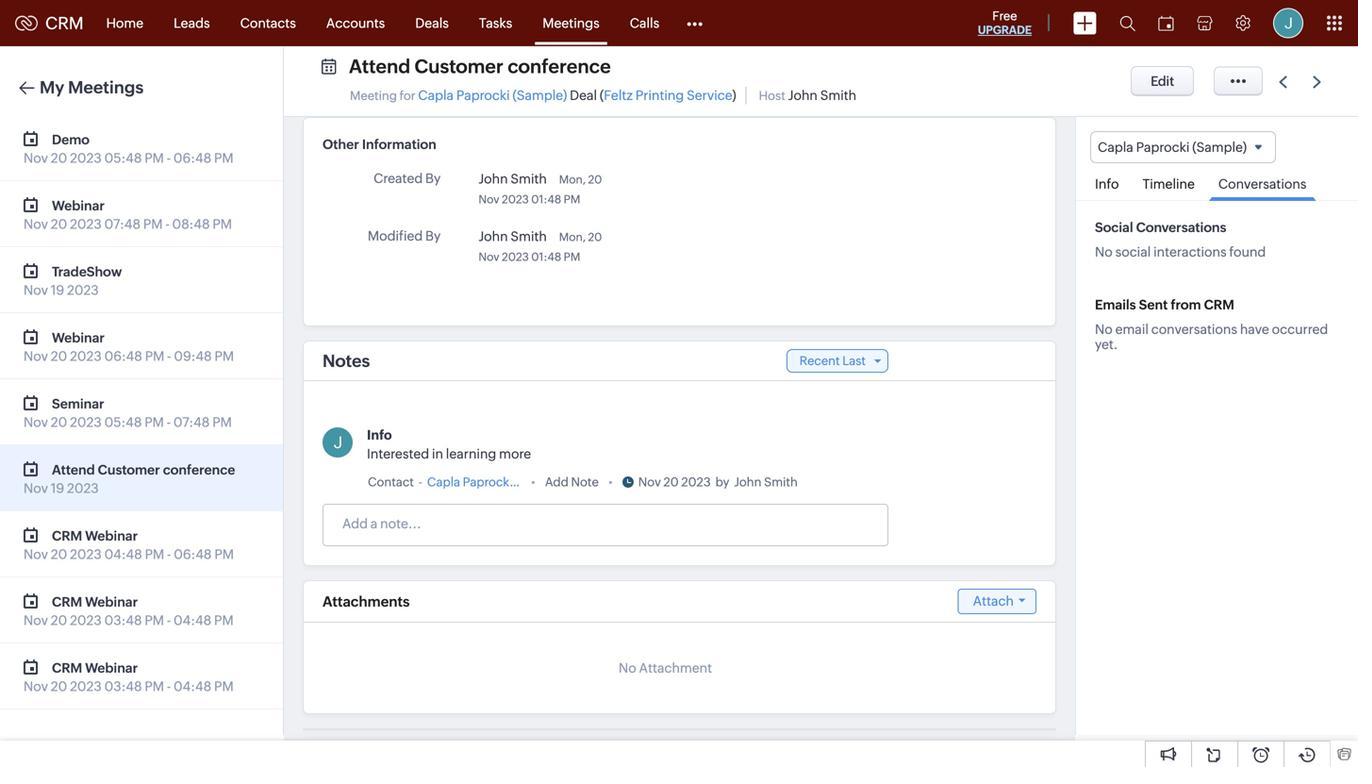 Task type: describe. For each thing, give the bounding box(es) containing it.
09:48
[[174, 349, 212, 364]]

05:48 for seminar
[[104, 415, 142, 430]]

conference for attend customer conference nov 19 2023
[[163, 462, 235, 477]]

- inside webinar nov 20 2023 07:48 pm - 08:48 pm
[[165, 217, 170, 232]]

attachment
[[639, 660, 712, 675]]

0 vertical spatial meetings
[[543, 16, 600, 31]]

last
[[843, 354, 866, 368]]

social
[[1116, 245, 1151, 260]]

deals
[[415, 16, 449, 31]]

email
[[1116, 322, 1149, 337]]

conference for attend customer conference
[[508, 56, 611, 77]]

attend for attend customer conference
[[349, 56, 411, 77]]

webinar nov 20 2023 06:48 pm - 09:48 pm
[[24, 330, 234, 364]]

deals link
[[400, 0, 464, 46]]

emails sent from crm no email conversations have occurred yet.
[[1095, 297, 1329, 352]]

by for modified by
[[426, 228, 441, 243]]

• add note •
[[531, 475, 613, 489]]

conversations
[[1152, 322, 1238, 337]]

feltz printing service link
[[604, 88, 733, 103]]

occurred
[[1272, 322, 1329, 337]]

capla inside 'field'
[[1098, 140, 1134, 155]]

crm inside crm webinar nov 20 2023 04:48 pm - 06:48 pm
[[52, 528, 82, 543]]

nov inside "demo nov 20 2023 05:48 pm - 06:48 pm"
[[24, 150, 48, 166]]

(
[[600, 88, 604, 103]]

crm link
[[15, 13, 84, 33]]

demo nov 20 2023 05:48 pm - 06:48 pm
[[24, 132, 234, 166]]

calls link
[[615, 0, 675, 46]]

0 horizontal spatial meetings
[[68, 78, 144, 97]]

customer for attend customer conference
[[415, 56, 504, 77]]

emails
[[1095, 297, 1136, 312]]

deal
[[570, 88, 597, 103]]

20 inside webinar nov 20 2023 07:48 pm - 08:48 pm
[[51, 217, 67, 232]]

webinar nov 20 2023 07:48 pm - 08:48 pm
[[24, 198, 232, 232]]

1 • from the left
[[531, 475, 536, 489]]

no inside "emails sent from crm no email conversations have occurred yet."
[[1095, 322, 1113, 337]]

john right modified by
[[479, 229, 508, 244]]

found
[[1230, 245, 1266, 260]]

meeting
[[350, 89, 397, 103]]

- inside seminar nov 20 2023 05:48 pm - 07:48 pm
[[167, 415, 171, 430]]

add note link
[[545, 473, 599, 492]]

create menu element
[[1062, 0, 1109, 46]]

(sample) for meeting for capla paprocki (sample) deal ( feltz printing service )
[[513, 88, 567, 103]]

john right created by
[[479, 171, 508, 186]]

contact
[[368, 475, 414, 489]]

by
[[716, 475, 730, 489]]

tradeshow nov 19 2023
[[24, 264, 122, 298]]

2023 inside attend customer conference nov 19 2023
[[67, 481, 99, 496]]

webinar inside webinar nov 20 2023 06:48 pm - 09:48 pm
[[52, 330, 105, 345]]

crm inside "emails sent from crm no email conversations have occurred yet."
[[1204, 297, 1235, 312]]

upgrade
[[978, 24, 1032, 36]]

06:48 inside "demo nov 20 2023 05:48 pm - 06:48 pm"
[[174, 150, 212, 166]]

search image
[[1120, 15, 1136, 31]]

attach link
[[958, 589, 1037, 614]]

seminar
[[52, 396, 104, 411]]

1 vertical spatial 04:48
[[174, 613, 212, 628]]

seminar nov 20 2023 05:48 pm - 07:48 pm
[[24, 396, 232, 430]]

06:48 inside webinar nov 20 2023 06:48 pm - 09:48 pm
[[104, 349, 142, 364]]

contact - capla paprocki (sample)
[[368, 475, 566, 489]]

no inside social conversations no social interactions found
[[1095, 245, 1113, 260]]

other
[[323, 137, 359, 152]]

tasks
[[479, 16, 513, 31]]

(sample) for contact - capla paprocki (sample)
[[515, 475, 566, 489]]

recent last
[[800, 354, 866, 368]]

tasks link
[[464, 0, 528, 46]]

2 03:48 from the top
[[104, 679, 142, 694]]

meetings link
[[528, 0, 615, 46]]

host john smith
[[759, 88, 857, 103]]

interactions
[[1154, 245, 1227, 260]]

info link
[[1086, 163, 1129, 200]]

07:48 inside webinar nov 20 2023 07:48 pm - 08:48 pm
[[104, 217, 141, 232]]

john smith for modified by
[[479, 229, 547, 244]]

have
[[1240, 322, 1270, 337]]

nov inside seminar nov 20 2023 05:48 pm - 07:48 pm
[[24, 415, 48, 430]]

yet.
[[1095, 337, 1118, 352]]

john smith for created by
[[479, 171, 547, 186]]

attachments
[[323, 593, 410, 610]]

20 inside "demo nov 20 2023 05:48 pm - 06:48 pm"
[[51, 150, 67, 166]]

01:48 for modified by
[[531, 250, 562, 263]]

nov inside attend customer conference nov 19 2023
[[24, 481, 48, 496]]

contacts link
[[225, 0, 311, 46]]

attach
[[973, 593, 1014, 609]]

calls
[[630, 16, 660, 31]]

recent
[[800, 354, 840, 368]]

home link
[[91, 0, 159, 46]]

add
[[545, 475, 569, 489]]

search element
[[1109, 0, 1147, 46]]

leads link
[[159, 0, 225, 46]]

no attachment
[[619, 660, 712, 675]]

attend for attend customer conference nov 19 2023
[[52, 462, 95, 477]]

note
[[571, 475, 599, 489]]

attend customer conference nov 19 2023
[[24, 462, 235, 496]]

profile element
[[1262, 0, 1315, 46]]

mon, 20 nov 2023 01:48 pm for modified by
[[479, 231, 602, 263]]

previous record image
[[1279, 76, 1288, 88]]

attend customer conference
[[349, 56, 611, 77]]

capla for contact - capla paprocki (sample)
[[427, 475, 460, 489]]

demo
[[52, 132, 90, 147]]

nov inside crm webinar nov 20 2023 04:48 pm - 06:48 pm
[[24, 547, 48, 562]]

service
[[687, 88, 733, 103]]

modified
[[368, 228, 423, 243]]

by for created by
[[426, 171, 441, 186]]

Capla Paprocki (Sample) field
[[1091, 131, 1276, 163]]

paprocki for meeting for capla paprocki (sample) deal ( feltz printing service )
[[456, 88, 510, 103]]

timeline
[[1143, 177, 1195, 192]]



Task type: locate. For each thing, give the bounding box(es) containing it.
0 vertical spatial mon, 20 nov 2023 01:48 pm
[[479, 173, 602, 206]]

nov inside tradeshow nov 19 2023
[[24, 283, 48, 298]]

paprocki up 'timeline' link
[[1136, 140, 1190, 155]]

0 horizontal spatial 07:48
[[104, 217, 141, 232]]

modified by
[[368, 228, 441, 243]]

meeting for capla paprocki (sample) deal ( feltz printing service )
[[350, 88, 737, 103]]

0 horizontal spatial conference
[[163, 462, 235, 477]]

0 vertical spatial paprocki
[[456, 88, 510, 103]]

john
[[788, 88, 818, 103], [479, 171, 508, 186], [479, 229, 508, 244], [734, 475, 762, 489]]

20 inside webinar nov 20 2023 06:48 pm - 09:48 pm
[[51, 349, 67, 364]]

info up "interested"
[[367, 427, 392, 442]]

1 vertical spatial mon, 20 nov 2023 01:48 pm
[[479, 231, 602, 263]]

1 vertical spatial customer
[[98, 462, 160, 477]]

1 vertical spatial capla paprocki (sample) link
[[427, 473, 566, 492]]

info for info interested in learning more
[[367, 427, 392, 442]]

20 inside seminar nov 20 2023 05:48 pm - 07:48 pm
[[51, 415, 67, 430]]

nov
[[24, 150, 48, 166], [479, 193, 500, 206], [24, 217, 48, 232], [479, 250, 500, 263], [24, 283, 48, 298], [24, 349, 48, 364], [24, 415, 48, 430], [639, 475, 661, 489], [24, 481, 48, 496], [24, 547, 48, 562], [24, 613, 48, 628], [24, 679, 48, 694]]

2 john smith from the top
[[479, 229, 547, 244]]

04:48
[[104, 547, 142, 562], [174, 613, 212, 628], [174, 679, 212, 694]]

2023 inside "demo nov 20 2023 05:48 pm - 06:48 pm"
[[70, 150, 102, 166]]

(sample) down more
[[515, 475, 566, 489]]

created by
[[374, 171, 441, 186]]

from
[[1171, 297, 1201, 312]]

1 vertical spatial mon,
[[559, 231, 586, 243]]

customer inside attend customer conference nov 19 2023
[[98, 462, 160, 477]]

04:48 inside crm webinar nov 20 2023 04:48 pm - 06:48 pm
[[104, 547, 142, 562]]

1 vertical spatial (sample)
[[1193, 140, 1247, 155]]

1 horizontal spatial 07:48
[[174, 415, 210, 430]]

1 horizontal spatial attend
[[349, 56, 411, 77]]

more
[[499, 446, 531, 461]]

customer for attend customer conference nov 19 2023
[[98, 462, 160, 477]]

paprocki for contact - capla paprocki (sample)
[[463, 475, 513, 489]]

conversations up found
[[1219, 177, 1307, 192]]

profile image
[[1274, 8, 1304, 38]]

0 vertical spatial (sample)
[[513, 88, 567, 103]]

1 by from the top
[[426, 171, 441, 186]]

1 mon, from the top
[[559, 173, 586, 186]]

01:48
[[531, 193, 562, 206], [531, 250, 562, 263]]

info for info
[[1095, 177, 1119, 192]]

home
[[106, 16, 144, 31]]

in
[[432, 446, 443, 461]]

john right by
[[734, 475, 762, 489]]

social
[[1095, 220, 1134, 235]]

for
[[400, 89, 416, 103]]

paprocki inside 'field'
[[1136, 140, 1190, 155]]

2023 inside seminar nov 20 2023 05:48 pm - 07:48 pm
[[70, 415, 102, 430]]

host
[[759, 89, 786, 103]]

0 vertical spatial capla paprocki (sample) link
[[418, 88, 567, 103]]

19 inside attend customer conference nov 19 2023
[[51, 481, 64, 496]]

attend
[[349, 56, 411, 77], [52, 462, 95, 477]]

logo image
[[15, 16, 38, 31]]

0 vertical spatial 04:48
[[104, 547, 142, 562]]

2 vertical spatial no
[[619, 660, 637, 675]]

1 19 from the top
[[51, 283, 64, 298]]

pm
[[145, 150, 164, 166], [214, 150, 234, 166], [564, 193, 581, 206], [143, 217, 163, 232], [213, 217, 232, 232], [564, 250, 581, 263], [145, 349, 164, 364], [215, 349, 234, 364], [145, 415, 164, 430], [212, 415, 232, 430], [145, 547, 164, 562], [214, 547, 234, 562], [145, 613, 164, 628], [214, 613, 234, 628], [145, 679, 164, 694], [214, 679, 234, 694]]

timeline link
[[1133, 163, 1205, 200]]

1 vertical spatial meetings
[[68, 78, 144, 97]]

0 horizontal spatial •
[[531, 475, 536, 489]]

- inside "demo nov 20 2023 05:48 pm - 06:48 pm"
[[167, 150, 171, 166]]

nov 20 2023
[[639, 475, 711, 489]]

attend down seminar
[[52, 462, 95, 477]]

webinar inside crm webinar nov 20 2023 04:48 pm - 06:48 pm
[[85, 528, 138, 543]]

19 inside tradeshow nov 19 2023
[[51, 283, 64, 298]]

0 vertical spatial 06:48
[[174, 150, 212, 166]]

customer down deals link
[[415, 56, 504, 77]]

1 vertical spatial john smith
[[479, 229, 547, 244]]

2 05:48 from the top
[[104, 415, 142, 430]]

conference
[[508, 56, 611, 77], [163, 462, 235, 477]]

19 down tradeshow
[[51, 283, 64, 298]]

None button
[[1131, 66, 1195, 96]]

1 vertical spatial 19
[[51, 481, 64, 496]]

mon, 20 nov 2023 01:48 pm for created by
[[479, 173, 602, 206]]

1 vertical spatial info
[[367, 427, 392, 442]]

1 vertical spatial 07:48
[[174, 415, 210, 430]]

2 vertical spatial capla
[[427, 475, 460, 489]]

capla for meeting for capla paprocki (sample) deal ( feltz printing service )
[[418, 88, 454, 103]]

info inside info interested in learning more
[[367, 427, 392, 442]]

2 vertical spatial 06:48
[[174, 547, 212, 562]]

crm webinar nov 20 2023 04:48 pm - 06:48 pm
[[24, 528, 234, 562]]

1 vertical spatial crm webinar nov 20 2023 03:48 pm - 04:48 pm
[[24, 660, 234, 694]]

2023 inside webinar nov 20 2023 06:48 pm - 09:48 pm
[[70, 349, 102, 364]]

conversations link
[[1209, 163, 1316, 201]]

01:48 for created by
[[531, 193, 562, 206]]

my meetings
[[40, 78, 144, 97]]

other information
[[323, 137, 437, 152]]

2 • from the left
[[608, 475, 613, 489]]

20
[[51, 150, 67, 166], [588, 173, 602, 186], [51, 217, 67, 232], [588, 231, 602, 243], [51, 349, 67, 364], [51, 415, 67, 430], [664, 475, 679, 489], [51, 547, 67, 562], [51, 613, 67, 628], [51, 679, 67, 694]]

attend inside attend customer conference nov 19 2023
[[52, 462, 95, 477]]

1 vertical spatial 06:48
[[104, 349, 142, 364]]

1 vertical spatial conference
[[163, 462, 235, 477]]

0 vertical spatial no
[[1095, 245, 1113, 260]]

2 vertical spatial paprocki
[[463, 475, 513, 489]]

1 vertical spatial 05:48
[[104, 415, 142, 430]]

smith
[[821, 88, 857, 103], [511, 171, 547, 186], [511, 229, 547, 244], [764, 475, 798, 489]]

1 mon, 20 nov 2023 01:48 pm from the top
[[479, 173, 602, 206]]

19 down seminar
[[51, 481, 64, 496]]

0 vertical spatial 03:48
[[104, 613, 142, 628]]

• right note
[[608, 475, 613, 489]]

learning
[[446, 446, 497, 461]]

0 horizontal spatial customer
[[98, 462, 160, 477]]

05:48 inside seminar nov 20 2023 05:48 pm - 07:48 pm
[[104, 415, 142, 430]]

06:48
[[174, 150, 212, 166], [104, 349, 142, 364], [174, 547, 212, 562]]

interested
[[367, 446, 429, 461]]

leads
[[174, 16, 210, 31]]

-
[[167, 150, 171, 166], [165, 217, 170, 232], [167, 349, 171, 364], [167, 415, 171, 430], [419, 475, 423, 489], [167, 547, 171, 562], [167, 613, 171, 628], [167, 679, 171, 694]]

Other Modules field
[[675, 8, 715, 38]]

20 inside crm webinar nov 20 2023 04:48 pm - 06:48 pm
[[51, 547, 67, 562]]

03:48
[[104, 613, 142, 628], [104, 679, 142, 694]]

0 vertical spatial crm webinar nov 20 2023 03:48 pm - 04:48 pm
[[24, 594, 234, 628]]

1 horizontal spatial info
[[1095, 177, 1119, 192]]

no left attachment
[[619, 660, 637, 675]]

conference down seminar nov 20 2023 05:48 pm - 07:48 pm
[[163, 462, 235, 477]]

capla paprocki (sample) link
[[418, 88, 567, 103], [427, 473, 566, 492]]

19
[[51, 283, 64, 298], [51, 481, 64, 496]]

1 crm webinar nov 20 2023 03:48 pm - 04:48 pm from the top
[[24, 594, 234, 628]]

1 vertical spatial paprocki
[[1136, 140, 1190, 155]]

1 01:48 from the top
[[531, 193, 562, 206]]

1 horizontal spatial meetings
[[543, 16, 600, 31]]

1 05:48 from the top
[[104, 150, 142, 166]]

paprocki down attend customer conference
[[456, 88, 510, 103]]

05:48 up attend customer conference nov 19 2023
[[104, 415, 142, 430]]

printing
[[636, 88, 684, 103]]

06:48 inside crm webinar nov 20 2023 04:48 pm - 06:48 pm
[[174, 547, 212, 562]]

2023 inside tradeshow nov 19 2023
[[67, 283, 99, 298]]

capla right the for at the top of page
[[418, 88, 454, 103]]

2 01:48 from the top
[[531, 250, 562, 263]]

capla up info link
[[1098, 140, 1134, 155]]

mon, for modified by
[[559, 231, 586, 243]]

contacts
[[240, 16, 296, 31]]

conversations up interactions
[[1137, 220, 1227, 235]]

notes
[[323, 351, 370, 371]]

calendar image
[[1159, 16, 1175, 31]]

crm
[[45, 13, 84, 33], [1204, 297, 1235, 312], [52, 528, 82, 543], [52, 594, 82, 609], [52, 660, 82, 675]]

information
[[362, 137, 437, 152]]

by right the created
[[426, 171, 441, 186]]

1 03:48 from the top
[[104, 613, 142, 628]]

05:48 for demo
[[104, 150, 142, 166]]

paprocki down learning on the left
[[463, 475, 513, 489]]

1 horizontal spatial customer
[[415, 56, 504, 77]]

07:48 inside seminar nov 20 2023 05:48 pm - 07:48 pm
[[174, 415, 210, 430]]

1 john smith from the top
[[479, 171, 547, 186]]

by john smith
[[716, 475, 798, 489]]

free
[[993, 9, 1018, 23]]

1 horizontal spatial •
[[608, 475, 613, 489]]

nov inside webinar nov 20 2023 06:48 pm - 09:48 pm
[[24, 349, 48, 364]]

1 vertical spatial attend
[[52, 462, 95, 477]]

no down social
[[1095, 245, 1113, 260]]

2 crm webinar nov 20 2023 03:48 pm - 04:48 pm from the top
[[24, 660, 234, 694]]

0 vertical spatial conference
[[508, 56, 611, 77]]

2 vertical spatial 04:48
[[174, 679, 212, 694]]

(sample) inside 'field'
[[1193, 140, 1247, 155]]

2023
[[70, 150, 102, 166], [502, 193, 529, 206], [70, 217, 102, 232], [502, 250, 529, 263], [67, 283, 99, 298], [70, 349, 102, 364], [70, 415, 102, 430], [681, 475, 711, 489], [67, 481, 99, 496], [70, 547, 102, 562], [70, 613, 102, 628], [70, 679, 102, 694]]

accounts
[[326, 16, 385, 31]]

07:48 down 09:48
[[174, 415, 210, 430]]

1 vertical spatial 03:48
[[104, 679, 142, 694]]

by right the modified
[[426, 228, 441, 243]]

next record image
[[1313, 76, 1325, 88]]

nov inside webinar nov 20 2023 07:48 pm - 08:48 pm
[[24, 217, 48, 232]]

conversations inside social conversations no social interactions found
[[1137, 220, 1227, 235]]

0 vertical spatial mon,
[[559, 173, 586, 186]]

my
[[40, 78, 64, 97]]

accounts link
[[311, 0, 400, 46]]

0 vertical spatial info
[[1095, 177, 1119, 192]]

mon,
[[559, 173, 586, 186], [559, 231, 586, 243]]

2023 inside crm webinar nov 20 2023 04:48 pm - 06:48 pm
[[70, 547, 102, 562]]

0 horizontal spatial info
[[367, 427, 392, 442]]

1 horizontal spatial conference
[[508, 56, 611, 77]]

meetings up deal
[[543, 16, 600, 31]]

05:48 up webinar nov 20 2023 07:48 pm - 08:48 pm at the top
[[104, 150, 142, 166]]

capla paprocki (sample) link down more
[[427, 473, 566, 492]]

0 vertical spatial customer
[[415, 56, 504, 77]]

0 vertical spatial 01:48
[[531, 193, 562, 206]]

info up social
[[1095, 177, 1119, 192]]

info interested in learning more
[[367, 427, 531, 461]]

2023 inside webinar nov 20 2023 07:48 pm - 08:48 pm
[[70, 217, 102, 232]]

capla down in
[[427, 475, 460, 489]]

0 horizontal spatial attend
[[52, 462, 95, 477]]

1 vertical spatial capla
[[1098, 140, 1134, 155]]

mon, 20 nov 2023 01:48 pm
[[479, 173, 602, 206], [479, 231, 602, 263]]

05:48 inside "demo nov 20 2023 05:48 pm - 06:48 pm"
[[104, 150, 142, 166]]

meetings right my
[[68, 78, 144, 97]]

john smith
[[479, 171, 547, 186], [479, 229, 547, 244]]

mon, for created by
[[559, 173, 586, 186]]

0 vertical spatial 05:48
[[104, 150, 142, 166]]

)
[[733, 88, 737, 103]]

feltz
[[604, 88, 633, 103]]

info
[[1095, 177, 1119, 192], [367, 427, 392, 442]]

(sample) up conversations link
[[1193, 140, 1247, 155]]

0 vertical spatial attend
[[349, 56, 411, 77]]

attend up the meeting
[[349, 56, 411, 77]]

0 vertical spatial 07:48
[[104, 217, 141, 232]]

capla paprocki (sample) link down attend customer conference
[[418, 88, 567, 103]]

- inside crm webinar nov 20 2023 04:48 pm - 06:48 pm
[[167, 547, 171, 562]]

conference inside attend customer conference nov 19 2023
[[163, 462, 235, 477]]

john right the "host"
[[788, 88, 818, 103]]

1 vertical spatial conversations
[[1137, 220, 1227, 235]]

07:48 up tradeshow
[[104, 217, 141, 232]]

capla
[[418, 88, 454, 103], [1098, 140, 1134, 155], [427, 475, 460, 489]]

conference up meeting for capla paprocki (sample) deal ( feltz printing service ) at the top of page
[[508, 56, 611, 77]]

create menu image
[[1074, 12, 1097, 34]]

2 19 from the top
[[51, 481, 64, 496]]

Add a note... field
[[324, 514, 887, 533]]

created
[[374, 171, 423, 186]]

- inside webinar nov 20 2023 06:48 pm - 09:48 pm
[[167, 349, 171, 364]]

08:48
[[172, 217, 210, 232]]

1 vertical spatial by
[[426, 228, 441, 243]]

1 vertical spatial no
[[1095, 322, 1113, 337]]

capla paprocki (sample)
[[1098, 140, 1247, 155]]

webinar inside webinar nov 20 2023 07:48 pm - 08:48 pm
[[52, 198, 105, 213]]

tradeshow
[[52, 264, 122, 279]]

no down emails
[[1095, 322, 1113, 337]]

2 vertical spatial (sample)
[[515, 475, 566, 489]]

2 mon, 20 nov 2023 01:48 pm from the top
[[479, 231, 602, 263]]

• left "add"
[[531, 475, 536, 489]]

0 vertical spatial john smith
[[479, 171, 547, 186]]

paprocki
[[456, 88, 510, 103], [1136, 140, 1190, 155], [463, 475, 513, 489]]

meetings
[[543, 16, 600, 31], [68, 78, 144, 97]]

2 mon, from the top
[[559, 231, 586, 243]]

0 vertical spatial 19
[[51, 283, 64, 298]]

0 vertical spatial capla
[[418, 88, 454, 103]]

2 by from the top
[[426, 228, 441, 243]]

sent
[[1139, 297, 1168, 312]]

(sample)
[[513, 88, 567, 103], [1193, 140, 1247, 155], [515, 475, 566, 489]]

by
[[426, 171, 441, 186], [426, 228, 441, 243]]

0 vertical spatial conversations
[[1219, 177, 1307, 192]]

customer down seminar nov 20 2023 05:48 pm - 07:48 pm
[[98, 462, 160, 477]]

0 vertical spatial by
[[426, 171, 441, 186]]

free upgrade
[[978, 9, 1032, 36]]

(sample) left deal
[[513, 88, 567, 103]]

05:48
[[104, 150, 142, 166], [104, 415, 142, 430]]

social conversations no social interactions found
[[1095, 220, 1266, 260]]

1 vertical spatial 01:48
[[531, 250, 562, 263]]



Task type: vqa. For each thing, say whether or not it's contained in the screenshot.
Mon, 20 Nov 2023 01:48 PM
yes



